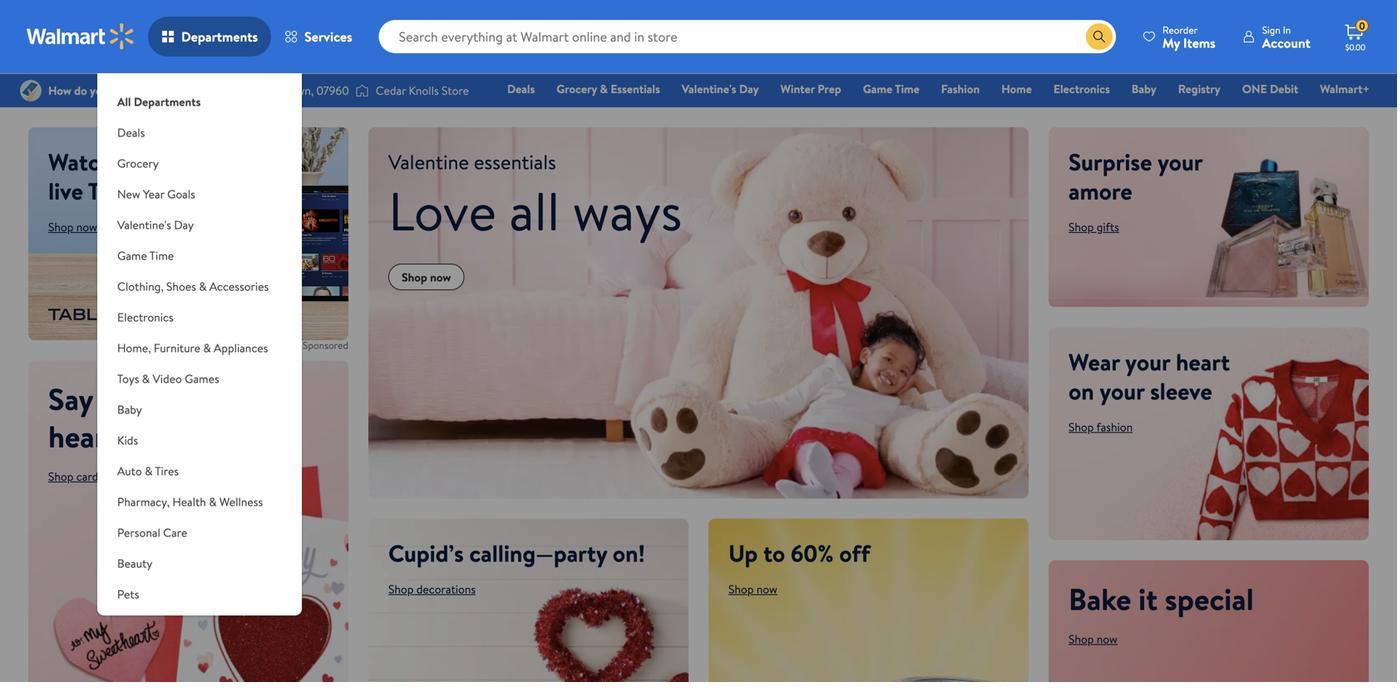Task type: vqa. For each thing, say whether or not it's contained in the screenshot.
Schedule associated with Schedule
no



Task type: locate. For each thing, give the bounding box(es) containing it.
surprise your amore
[[1069, 146, 1203, 207]]

shop now down live
[[48, 219, 97, 235]]

day left winter
[[739, 81, 759, 97]]

0 vertical spatial valentine's day
[[682, 81, 759, 97]]

shop now for up to 60% off
[[729, 581, 778, 597]]

0 vertical spatial game
[[863, 81, 893, 97]]

& right health at the bottom of the page
[[209, 494, 217, 510]]

0 horizontal spatial baby
[[117, 401, 142, 418]]

game time right prep
[[863, 81, 920, 97]]

0 horizontal spatial day
[[174, 217, 194, 233]]

& inside home, furniture & appliances dropdown button
[[203, 340, 211, 356]]

fashion
[[942, 81, 980, 97]]

1 horizontal spatial game
[[863, 81, 893, 97]]

gifts
[[1097, 219, 1120, 235]]

shop decorations link
[[388, 581, 476, 597]]

0 horizontal spatial heart
[[48, 416, 118, 457]]

0 horizontal spatial valentine's
[[117, 217, 171, 233]]

$0.00
[[1346, 42, 1366, 53]]

electronics down search icon
[[1054, 81, 1110, 97]]

grocery & essentials link
[[549, 80, 668, 98]]

shop down 'up'
[[729, 581, 754, 597]]

electronics for electronics link
[[1054, 81, 1110, 97]]

your right surprise
[[1158, 146, 1203, 178]]

shop down bake
[[1069, 631, 1094, 647]]

electronics inside electronics link
[[1054, 81, 1110, 97]]

valentine's down the year
[[117, 217, 171, 233]]

home, furniture & appliances button
[[97, 333, 302, 364]]

home for home
[[1002, 81, 1032, 97]]

time for game time 'dropdown button'
[[150, 247, 174, 264]]

game time
[[863, 81, 920, 97], [117, 247, 174, 264]]

game time up clothing,
[[117, 247, 174, 264]]

shop down cupid's
[[388, 581, 414, 597]]

sponsored
[[303, 338, 349, 352]]

shop now link for bake it special
[[1069, 631, 1118, 647]]

1 horizontal spatial it
[[1139, 578, 1158, 620]]

& right toys
[[142, 371, 150, 387]]

1 vertical spatial deals
[[117, 124, 145, 141]]

shop left gifts
[[1069, 219, 1094, 235]]

0 vertical spatial time
[[895, 81, 920, 97]]

1 horizontal spatial electronics
[[1054, 81, 1110, 97]]

& inside auto & tires dropdown button
[[145, 463, 153, 479]]

shop now link down 'up'
[[729, 581, 778, 597]]

wellness
[[220, 494, 263, 510]]

1 horizontal spatial home
[[1002, 81, 1032, 97]]

now for love
[[430, 269, 451, 285]]

walmart image
[[27, 23, 135, 50]]

now down bake
[[1097, 631, 1118, 647]]

home down pets
[[117, 617, 148, 633]]

personal care button
[[97, 517, 302, 548]]

fashion
[[1097, 419, 1133, 435]]

deals
[[507, 81, 535, 97], [117, 124, 145, 141]]

your
[[1158, 146, 1203, 178], [1126, 346, 1171, 378], [1100, 375, 1145, 407]]

shop now link down bake
[[1069, 631, 1118, 647]]

now down to
[[757, 581, 778, 597]]

0 vertical spatial game time
[[863, 81, 920, 97]]

grocery inside grocery dropdown button
[[117, 155, 159, 171]]

shop gifts link
[[1069, 219, 1120, 235]]

departments button
[[148, 17, 271, 57]]

valentine's day down the "new year goals" on the left top
[[117, 217, 194, 233]]

furniture
[[154, 340, 200, 356]]

pharmacy, health & wellness button
[[97, 487, 302, 517]]

day down goals
[[174, 217, 194, 233]]

0 vertical spatial home
[[1002, 81, 1032, 97]]

shop now link down live
[[48, 219, 97, 235]]

1 vertical spatial valentine's day
[[117, 217, 194, 233]]

all
[[509, 173, 560, 247]]

game time inside 'dropdown button'
[[117, 247, 174, 264]]

shop down love
[[402, 269, 427, 285]]

0 horizontal spatial grocery
[[117, 155, 159, 171]]

1 horizontal spatial valentine's
[[682, 81, 737, 97]]

0 vertical spatial baby
[[1132, 81, 1157, 97]]

shop left the cards
[[48, 468, 74, 485]]

grocery inside the grocery & essentials link
[[557, 81, 597, 97]]

all departments link
[[97, 73, 302, 117]]

your right wear
[[1126, 346, 1171, 378]]

new year goals button
[[97, 179, 302, 210]]

it
[[100, 378, 119, 420], [1139, 578, 1158, 620]]

shop for watch & record live tv
[[48, 219, 74, 235]]

clothing, shoes & accessories
[[117, 278, 269, 294]]

fashion link
[[934, 80, 988, 98]]

0 vertical spatial it
[[100, 378, 119, 420]]

0 horizontal spatial time
[[150, 247, 174, 264]]

1 vertical spatial it
[[1139, 578, 1158, 620]]

deals inside deals link
[[507, 81, 535, 97]]

shop now for bake it special
[[1069, 631, 1118, 647]]

home for home improvement
[[117, 617, 148, 633]]

home right fashion link
[[1002, 81, 1032, 97]]

1 horizontal spatial deals
[[507, 81, 535, 97]]

0 vertical spatial departments
[[181, 27, 258, 46]]

0 horizontal spatial home
[[117, 617, 148, 633]]

baby
[[1132, 81, 1157, 97], [117, 401, 142, 418]]

0 vertical spatial deals
[[507, 81, 535, 97]]

& right the furniture
[[203, 340, 211, 356]]

1 vertical spatial electronics
[[117, 309, 174, 325]]

winter
[[781, 81, 815, 97]]

winter prep link
[[773, 80, 849, 98]]

0 vertical spatial valentine's
[[682, 81, 737, 97]]

on!
[[613, 537, 645, 570]]

1 horizontal spatial baby
[[1132, 81, 1157, 97]]

pharmacy,
[[117, 494, 170, 510]]

0 vertical spatial heart
[[1176, 346, 1230, 378]]

valentine's day
[[682, 81, 759, 97], [117, 217, 194, 233]]

1 vertical spatial game
[[117, 247, 147, 264]]

now for bake
[[1097, 631, 1118, 647]]

shop now down bake
[[1069, 631, 1118, 647]]

game right prep
[[863, 81, 893, 97]]

baby for baby link
[[1132, 81, 1157, 97]]

game time button
[[97, 240, 302, 271]]

grocery right deals link
[[557, 81, 597, 97]]

it for from
[[100, 378, 119, 420]]

shop cards link
[[48, 468, 103, 485]]

& inside the watch & record live tv
[[118, 146, 134, 178]]

game time link
[[856, 80, 927, 98]]

electronics down clothing,
[[117, 309, 174, 325]]

cupid's calling—party on!
[[388, 537, 645, 570]]

home
[[1002, 81, 1032, 97], [117, 617, 148, 633]]

baby left registry
[[1132, 81, 1157, 97]]

0 horizontal spatial game
[[117, 247, 147, 264]]

0 horizontal spatial valentine's day
[[117, 217, 194, 233]]

clothing,
[[117, 278, 164, 294]]

bake it special
[[1069, 578, 1254, 620]]

day inside dropdown button
[[174, 217, 194, 233]]

shop left 'fashion'
[[1069, 419, 1094, 435]]

shoes
[[166, 278, 196, 294]]

account
[[1263, 34, 1311, 52]]

1 horizontal spatial time
[[895, 81, 920, 97]]

heart
[[1176, 346, 1230, 378], [48, 416, 118, 457]]

1 vertical spatial baby
[[117, 401, 142, 418]]

& up the new
[[118, 146, 134, 178]]

electronics inside electronics dropdown button
[[117, 309, 174, 325]]

amore
[[1069, 175, 1133, 207]]

1 vertical spatial home
[[117, 617, 148, 633]]

off
[[840, 537, 871, 570]]

1 horizontal spatial day
[[739, 81, 759, 97]]

shop down live
[[48, 219, 74, 235]]

baby down toys
[[117, 401, 142, 418]]

time inside 'dropdown button'
[[150, 247, 174, 264]]

departments right all
[[134, 94, 201, 110]]

0 horizontal spatial deals
[[117, 124, 145, 141]]

shop for wear your heart on your sleeve
[[1069, 419, 1094, 435]]

& inside the grocery & essentials link
[[600, 81, 608, 97]]

0 vertical spatial day
[[739, 81, 759, 97]]

improvement
[[151, 617, 219, 633]]

baby inside dropdown button
[[117, 401, 142, 418]]

deals inside deals 'dropdown button'
[[117, 124, 145, 141]]

& right shoes
[[199, 278, 207, 294]]

game for game time 'dropdown button'
[[117, 247, 147, 264]]

deals link
[[500, 80, 543, 98]]

shop now
[[48, 219, 97, 235], [402, 269, 451, 285], [729, 581, 778, 597], [1069, 631, 1118, 647]]

1 vertical spatial valentine's
[[117, 217, 171, 233]]

shop for bake it special
[[1069, 631, 1094, 647]]

shop now down 'up'
[[729, 581, 778, 597]]

0 vertical spatial grocery
[[557, 81, 597, 97]]

now down love
[[430, 269, 451, 285]]

game inside 'dropdown button'
[[117, 247, 147, 264]]

calling—party
[[470, 537, 607, 570]]

grocery for grocery
[[117, 155, 159, 171]]

electronics for electronics dropdown button
[[117, 309, 174, 325]]

shop now for watch & record live tv
[[48, 219, 97, 235]]

shop now down love
[[402, 269, 451, 285]]

day for the valentine's day link
[[739, 81, 759, 97]]

time left fashion
[[895, 81, 920, 97]]

valentine's inside dropdown button
[[117, 217, 171, 233]]

0 horizontal spatial electronics
[[117, 309, 174, 325]]

walmart+
[[1320, 81, 1370, 97]]

in
[[1283, 23, 1291, 37]]

0 horizontal spatial game time
[[117, 247, 174, 264]]

departments inside popup button
[[181, 27, 258, 46]]

to
[[764, 537, 785, 570]]

cupid's
[[388, 537, 464, 570]]

1 vertical spatial heart
[[48, 416, 118, 457]]

shop now link for up to 60% off
[[729, 581, 778, 597]]

1 vertical spatial grocery
[[117, 155, 159, 171]]

now down tv
[[76, 219, 97, 235]]

1 horizontal spatial heart
[[1176, 346, 1230, 378]]

day for the valentine's day dropdown button
[[174, 217, 194, 233]]

my
[[1163, 34, 1180, 52]]

& left tires
[[145, 463, 153, 479]]

grocery up the new
[[117, 155, 159, 171]]

departments
[[181, 27, 258, 46], [134, 94, 201, 110]]

0 horizontal spatial it
[[100, 378, 119, 420]]

it right bake
[[1139, 578, 1158, 620]]

valentine's down walmart site-wide search field
[[682, 81, 737, 97]]

1 vertical spatial day
[[174, 217, 194, 233]]

time
[[895, 81, 920, 97], [150, 247, 174, 264]]

electronics button
[[97, 302, 302, 333]]

shop now link
[[48, 219, 97, 235], [388, 264, 464, 290], [729, 581, 778, 597], [1069, 631, 1118, 647]]

1 horizontal spatial valentine's day
[[682, 81, 759, 97]]

valentine's day inside dropdown button
[[117, 217, 194, 233]]

it right say
[[100, 378, 119, 420]]

shop now link down love
[[388, 264, 464, 290]]

home inside dropdown button
[[117, 617, 148, 633]]

watch
[[48, 146, 112, 178]]

0 vertical spatial electronics
[[1054, 81, 1110, 97]]

1 vertical spatial time
[[150, 247, 174, 264]]

search icon image
[[1093, 30, 1106, 43]]

& left essentials at the top of the page
[[600, 81, 608, 97]]

valentine's day down search search field
[[682, 81, 759, 97]]

your inside surprise your amore
[[1158, 146, 1203, 178]]

electronics
[[1054, 81, 1110, 97], [117, 309, 174, 325]]

prep
[[818, 81, 842, 97]]

departments up all departments link
[[181, 27, 258, 46]]

1 horizontal spatial game time
[[863, 81, 920, 97]]

record
[[139, 146, 206, 178]]

game up clothing,
[[117, 247, 147, 264]]

1 vertical spatial game time
[[117, 247, 174, 264]]

goals
[[167, 186, 195, 202]]

it inside say it from the heart
[[100, 378, 119, 420]]

1 horizontal spatial grocery
[[557, 81, 597, 97]]

shop now for love all ways
[[402, 269, 451, 285]]

wear your heart on your sleeve
[[1069, 346, 1230, 407]]

time up shoes
[[150, 247, 174, 264]]

grocery button
[[97, 148, 302, 179]]

&
[[600, 81, 608, 97], [118, 146, 134, 178], [199, 278, 207, 294], [203, 340, 211, 356], [142, 371, 150, 387], [145, 463, 153, 479], [209, 494, 217, 510]]

shop now link for love all ways
[[388, 264, 464, 290]]

game
[[863, 81, 893, 97], [117, 247, 147, 264]]



Task type: describe. For each thing, give the bounding box(es) containing it.
reorder
[[1163, 23, 1198, 37]]

clothing, shoes & accessories button
[[97, 271, 302, 302]]

all departments
[[117, 94, 201, 110]]

pharmacy, health & wellness
[[117, 494, 263, 510]]

home,
[[117, 340, 151, 356]]

0
[[1360, 19, 1366, 33]]

wear
[[1069, 346, 1120, 378]]

sign
[[1263, 23, 1281, 37]]

deals for deals link
[[507, 81, 535, 97]]

& inside pharmacy, health & wellness dropdown button
[[209, 494, 217, 510]]

game for game time link
[[863, 81, 893, 97]]

essentials
[[611, 81, 660, 97]]

say it from the heart
[[48, 378, 241, 457]]

shop now link for watch & record live tv
[[48, 219, 97, 235]]

valentine's day button
[[97, 210, 302, 240]]

up
[[729, 537, 758, 570]]

love
[[388, 173, 497, 247]]

baby link
[[1125, 80, 1164, 98]]

one debit link
[[1235, 80, 1306, 98]]

pets
[[117, 586, 139, 602]]

1 vertical spatial departments
[[134, 94, 201, 110]]

valentine's for the valentine's day link
[[682, 81, 737, 97]]

video
[[153, 371, 182, 387]]

& inside toys & video games dropdown button
[[142, 371, 150, 387]]

year
[[143, 186, 164, 202]]

special
[[1165, 578, 1254, 620]]

new year goals
[[117, 186, 195, 202]]

valentine's day link
[[674, 80, 767, 98]]

your for wear
[[1126, 346, 1171, 378]]

bake
[[1069, 578, 1132, 620]]

say
[[48, 378, 93, 420]]

accessories
[[210, 278, 269, 294]]

up to 60% off
[[729, 537, 871, 570]]

toys
[[117, 371, 139, 387]]

grocery & essentials
[[557, 81, 660, 97]]

health
[[172, 494, 206, 510]]

shop for cupid's calling—party on!
[[388, 581, 414, 597]]

surprise
[[1069, 146, 1152, 178]]

home link
[[994, 80, 1040, 98]]

60%
[[791, 537, 834, 570]]

grocery for grocery & essentials
[[557, 81, 597, 97]]

now for watch
[[76, 219, 97, 235]]

kids button
[[97, 425, 302, 456]]

now for up
[[757, 581, 778, 597]]

deals for deals 'dropdown button'
[[117, 124, 145, 141]]

personal
[[117, 525, 160, 541]]

home improvement
[[117, 617, 219, 633]]

one debit
[[1243, 81, 1299, 97]]

it for special
[[1139, 578, 1158, 620]]

shop for surprise your amore
[[1069, 219, 1094, 235]]

home improvement button
[[97, 610, 302, 641]]

shop for love all ways
[[402, 269, 427, 285]]

Walmart Site-Wide search field
[[379, 20, 1116, 53]]

auto
[[117, 463, 142, 479]]

shop fashion
[[1069, 419, 1133, 435]]

toys & video games button
[[97, 364, 302, 394]]

services button
[[271, 17, 366, 57]]

appliances
[[214, 340, 268, 356]]

the
[[198, 378, 241, 420]]

on
[[1069, 375, 1095, 407]]

debit
[[1270, 81, 1299, 97]]

auto & tires
[[117, 463, 179, 479]]

beauty
[[117, 555, 152, 572]]

reorder my items
[[1163, 23, 1216, 52]]

services
[[305, 27, 352, 46]]

games
[[185, 371, 219, 387]]

time for game time link
[[895, 81, 920, 97]]

game time for game time 'dropdown button'
[[117, 247, 174, 264]]

valentine's for the valentine's day dropdown button
[[117, 217, 171, 233]]

beauty button
[[97, 548, 302, 579]]

personal care
[[117, 525, 187, 541]]

valentine's day for the valentine's day dropdown button
[[117, 217, 194, 233]]

shop for say it from the heart
[[48, 468, 74, 485]]

live
[[48, 175, 83, 207]]

registry
[[1179, 81, 1221, 97]]

heart inside say it from the heart
[[48, 416, 118, 457]]

& inside clothing, shoes & accessories dropdown button
[[199, 278, 207, 294]]

baby button
[[97, 394, 302, 425]]

shop fashion link
[[1069, 419, 1133, 435]]

your up 'fashion'
[[1100, 375, 1145, 407]]

shop gifts
[[1069, 219, 1120, 235]]

heart inside wear your heart on your sleeve
[[1176, 346, 1230, 378]]

from
[[126, 378, 191, 420]]

love all ways
[[388, 173, 682, 247]]

baby for baby dropdown button
[[117, 401, 142, 418]]

Search search field
[[379, 20, 1116, 53]]

new
[[117, 186, 140, 202]]

watch & record live tv
[[48, 146, 206, 207]]

electronics link
[[1046, 80, 1118, 98]]

shop decorations
[[388, 581, 476, 597]]

deals button
[[97, 117, 302, 148]]

ways
[[573, 173, 682, 247]]

walmart+ link
[[1313, 80, 1378, 98]]

tv
[[88, 175, 116, 207]]

game time for game time link
[[863, 81, 920, 97]]

registry link
[[1171, 80, 1228, 98]]

your for surprise
[[1158, 146, 1203, 178]]

sign in account
[[1263, 23, 1311, 52]]

home, furniture & appliances
[[117, 340, 268, 356]]

kids
[[117, 432, 138, 448]]

shop for up to 60% off
[[729, 581, 754, 597]]

sleeve
[[1151, 375, 1213, 407]]

winter prep
[[781, 81, 842, 97]]

decorations
[[417, 581, 476, 597]]

valentine's day for the valentine's day link
[[682, 81, 759, 97]]



